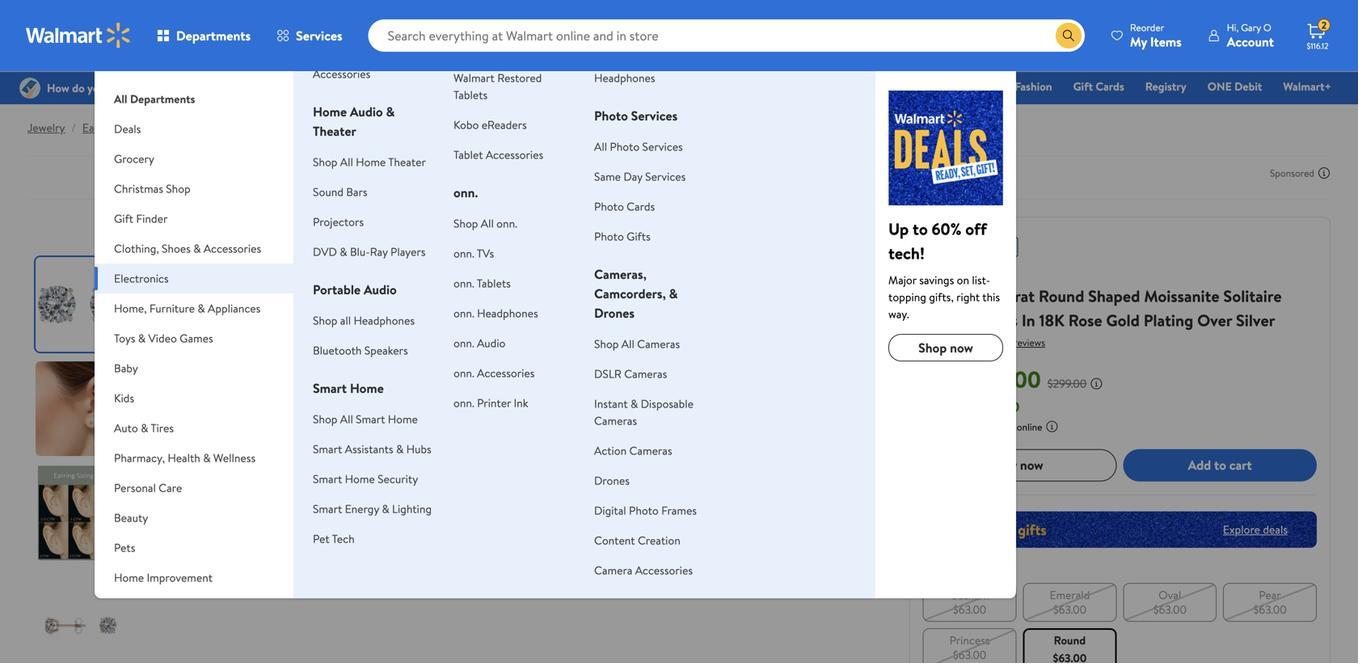 Task type: vqa. For each thing, say whether or not it's contained in the screenshot.
the leftmost ORDER
no



Task type: locate. For each thing, give the bounding box(es) containing it.
home left fashion "link"
[[965, 78, 994, 94]]

shop all smart home
[[313, 411, 418, 427]]

dslr cameras link
[[595, 366, 668, 382]]

0 vertical spatial departments
[[176, 27, 251, 44]]

drones link
[[595, 473, 630, 489]]

accessories down creation
[[636, 563, 693, 578]]

onn. audio link
[[454, 335, 506, 351]]

kobo ereaders link
[[454, 117, 527, 133]]

photo left gifts
[[595, 228, 624, 244]]

headphones down onn. tablets link
[[477, 305, 538, 321]]

0 vertical spatial grocery
[[528, 78, 567, 94]]

grocery inside dropdown button
[[114, 151, 154, 167]]

1 horizontal spatial gift
[[649, 78, 669, 94]]

all inside "link"
[[114, 91, 127, 107]]

tech
[[332, 531, 355, 547]]

2 right the right
[[984, 285, 992, 307]]

accessories up printer
[[477, 365, 535, 381]]

sponsored
[[1271, 166, 1315, 180]]

shop up the sound
[[313, 154, 338, 170]]

cushion $63.00
[[950, 587, 990, 617]]

home
[[965, 78, 994, 94], [313, 103, 347, 121], [356, 154, 386, 170], [350, 379, 384, 397], [388, 411, 418, 427], [345, 471, 375, 487], [114, 570, 144, 586]]

cards inside gift cards link
[[1096, 78, 1125, 94]]

2 inside "jeenmata 4 prong 2 carat round shaped moissanite solitaire stud earrings in 18k rose gold plating over silver"
[[984, 285, 992, 307]]

finder inside the gift finder dropdown button
[[136, 211, 168, 226]]

gift
[[649, 78, 669, 94], [1074, 78, 1094, 94], [114, 211, 133, 226]]

disposable
[[641, 396, 694, 412]]

0 vertical spatial deals
[[480, 78, 507, 94]]

earrings up grocery dropdown button
[[169, 120, 209, 135]]

/ right earrings link
[[129, 120, 133, 135]]

to right up
[[913, 218, 928, 240]]

1 vertical spatial finder
[[136, 211, 168, 226]]

$63.00 inside cushion $63.00
[[954, 602, 987, 617]]

headphones up photo services
[[595, 70, 656, 86]]

silver down solitaire at top right
[[1237, 309, 1276, 332]]

grocery
[[528, 78, 567, 94], [114, 151, 154, 167]]

shoes
[[162, 241, 191, 256]]

shop down grocery dropdown button
[[166, 181, 191, 197]]

cushion
[[950, 587, 990, 603]]

$63.00 inside emerald $63.00
[[1054, 602, 1087, 617]]

electronics inside dropdown button
[[114, 271, 169, 286]]

gift for the gift finder dropdown button
[[114, 211, 133, 226]]

services
[[296, 27, 343, 44], [631, 107, 678, 125], [643, 139, 683, 154], [646, 169, 686, 184]]

& left blu-
[[340, 244, 347, 260]]

0 vertical spatial round
[[1039, 285, 1085, 307]]

electronics image
[[889, 91, 1004, 205]]

audio up "onn. accessories"
[[477, 335, 506, 351]]

0 vertical spatial now
[[950, 339, 974, 357]]

audio for portable
[[364, 281, 397, 298]]

kids
[[114, 390, 134, 406]]

clothing,
[[114, 241, 159, 256]]

toy
[[899, 78, 916, 94]]

improvement
[[147, 570, 213, 586]]

0 vertical spatial to
[[913, 218, 928, 240]]

finder up photo services
[[672, 78, 704, 94]]

& inside instant & disposable cameras
[[631, 396, 638, 412]]

theater for home audio & theater
[[313, 122, 356, 140]]

smart up assistants
[[356, 411, 385, 427]]

0 vertical spatial tablets
[[454, 87, 488, 103]]

Search search field
[[369, 19, 1085, 52]]

shop up dslr
[[595, 336, 619, 352]]

4 prong 2 carat round shaped moissanite solitaire stud earrings in 18k rose gold plating over silver - image 1 of 5 image
[[36, 257, 130, 352]]

shop up onn. tvs link
[[454, 216, 478, 231]]

all up jewelry / earrings / silver earrings
[[114, 91, 127, 107]]

2 vertical spatial audio
[[477, 335, 506, 351]]

gift up clothing, in the top of the page
[[114, 211, 133, 226]]

shop for shop all headphones
[[313, 313, 338, 328]]

now inside button
[[1021, 456, 1044, 474]]

0 horizontal spatial earrings
[[82, 120, 122, 135]]

1 vertical spatial theater
[[388, 154, 426, 170]]

$63.00 inside princess $63.00
[[954, 647, 987, 663]]

sound
[[313, 184, 344, 200]]

one
[[1208, 78, 1232, 94]]

audio up shop all headphones link
[[364, 281, 397, 298]]

&
[[369, 49, 376, 65], [570, 78, 578, 94], [386, 103, 395, 121], [193, 241, 201, 256], [340, 244, 347, 260], [669, 285, 678, 303], [198, 300, 205, 316], [138, 330, 146, 346], [631, 396, 638, 412], [141, 420, 148, 436], [396, 441, 404, 457], [203, 450, 211, 466], [382, 501, 390, 517], [142, 600, 149, 616]]

777
[[997, 336, 1012, 349]]

smart for smart home
[[313, 379, 347, 397]]

1 horizontal spatial grocery
[[528, 78, 567, 94]]

1 horizontal spatial /
[[129, 120, 133, 135]]

onn. for onn. audio
[[454, 335, 475, 351]]

0 horizontal spatial cards
[[627, 199, 655, 214]]

shop for shop all cameras
[[595, 336, 619, 352]]

2 drones from the top
[[595, 473, 630, 489]]

portable
[[313, 281, 361, 298]]

0 horizontal spatial deals
[[114, 121, 141, 137]]

finder down christmas shop
[[136, 211, 168, 226]]

audio for home
[[350, 103, 383, 121]]

kobo
[[454, 117, 479, 133]]

photo for cards
[[595, 199, 624, 214]]

1 vertical spatial now
[[1021, 456, 1044, 474]]

home up the energy
[[345, 471, 375, 487]]

finder for the gift finder dropdown button
[[136, 211, 168, 226]]

0 vertical spatial 2
[[1322, 18, 1327, 32]]

gift finder down christmas
[[114, 211, 168, 226]]

& right instant at the bottom left
[[631, 396, 638, 412]]

2 horizontal spatial gift
[[1074, 78, 1094, 94]]

0 horizontal spatial /
[[72, 120, 76, 135]]

now $63.00
[[923, 364, 1042, 395]]

1 vertical spatial deals
[[114, 121, 141, 137]]

toys & video games button
[[95, 324, 294, 353]]

price when purchased online
[[923, 420, 1043, 434]]

gift up photo services
[[649, 78, 669, 94]]

content creation
[[595, 533, 681, 548]]

deals button
[[95, 114, 294, 144]]

gift finder button
[[95, 204, 294, 234]]

cards for photo cards
[[627, 199, 655, 214]]

1 vertical spatial grocery
[[114, 151, 154, 167]]

gift finder inside dropdown button
[[114, 211, 168, 226]]

0 vertical spatial audio
[[350, 103, 383, 121]]

1 vertical spatial 2
[[984, 285, 992, 307]]

cards left registry
[[1096, 78, 1125, 94]]

accessories down the gift finder dropdown button
[[204, 241, 261, 256]]

all for cameras, camcorders, & drones
[[622, 336, 635, 352]]

1 horizontal spatial theater
[[388, 154, 426, 170]]

grocery for grocery
[[114, 151, 154, 167]]

2 horizontal spatial headphones
[[595, 70, 656, 86]]

security
[[378, 471, 418, 487]]

1 vertical spatial departments
[[130, 91, 195, 107]]

way.
[[889, 306, 910, 322]]

plating
[[1144, 309, 1194, 332]]

theater inside home audio & theater
[[313, 122, 356, 140]]

pets button
[[95, 533, 294, 563]]

1 vertical spatial drones
[[595, 473, 630, 489]]

round inside "jeenmata 4 prong 2 carat round shaped moissanite solitaire stud earrings in 18k rose gold plating over silver"
[[1039, 285, 1085, 307]]

1 vertical spatial to
[[1215, 456, 1227, 474]]

cameras down shop all cameras link on the bottom of page
[[625, 366, 668, 382]]

over
[[1198, 309, 1233, 332]]

reorder my items
[[1131, 21, 1182, 51]]

theater for shop all home theater
[[388, 154, 426, 170]]

sound bars link
[[313, 184, 368, 200]]

gift inside dropdown button
[[114, 211, 133, 226]]

gift finder for the gift finder dropdown button
[[114, 211, 168, 226]]

walmart+ link
[[1277, 78, 1339, 95]]

1 horizontal spatial gift finder
[[649, 78, 704, 94]]

services inside dropdown button
[[296, 27, 343, 44]]

onn. for onn. accessories
[[454, 365, 475, 381]]

gift cards
[[1074, 78, 1125, 94]]

video
[[148, 330, 177, 346]]

& right 'camcorders,'
[[669, 285, 678, 303]]

1 horizontal spatial now
[[1021, 456, 1044, 474]]

shop for shop all onn.
[[454, 216, 478, 231]]

audio inside home audio & theater
[[350, 103, 383, 121]]

assistants
[[345, 441, 394, 457]]

earrings right jewelry
[[82, 120, 122, 135]]

christmas
[[114, 181, 163, 197]]

silver
[[140, 120, 166, 135], [1237, 309, 1276, 332]]

oval
[[1159, 587, 1182, 603]]

1 vertical spatial round
[[1054, 632, 1086, 648]]

gift finder up photo services
[[649, 78, 704, 94]]

now for buy now
[[1021, 456, 1044, 474]]

0 vertical spatial gift finder
[[649, 78, 704, 94]]

/ right jewelry 'link' in the top left of the page
[[72, 120, 76, 135]]

gifts,
[[930, 289, 954, 305]]

smart energy & lighting link
[[313, 501, 432, 517]]

electronics down clothing, in the top of the page
[[114, 271, 169, 286]]

0 vertical spatial drones
[[595, 304, 635, 322]]

accessories down the ereaders
[[486, 147, 544, 163]]

tablets down walmart on the top left of the page
[[454, 87, 488, 103]]

drones down action
[[595, 473, 630, 489]]

all down smart home
[[340, 411, 353, 427]]

add to cart button
[[1124, 449, 1318, 481]]

audio up shop all home theater
[[350, 103, 383, 121]]

major
[[889, 272, 917, 288]]

theater left tablet
[[388, 154, 426, 170]]

all up tvs
[[481, 216, 494, 231]]

care
[[159, 480, 182, 496]]

2 up $116.12
[[1322, 18, 1327, 32]]

registry link
[[1139, 78, 1194, 95]]

shop for shop all smart home
[[313, 411, 338, 427]]

tablets inside walmart restored tablets
[[454, 87, 488, 103]]

0 horizontal spatial grocery
[[114, 151, 154, 167]]

0 horizontal spatial finder
[[136, 211, 168, 226]]

search icon image
[[1063, 29, 1076, 42]]

onn. tablets
[[454, 275, 511, 291]]

shop for shop all home theater
[[313, 154, 338, 170]]

accessories down mounts
[[313, 66, 371, 82]]

photo down essentials
[[595, 107, 628, 125]]

smart down smart assistants & hubs
[[313, 471, 342, 487]]

services right day
[[646, 169, 686, 184]]

gift for gift finder link
[[649, 78, 669, 94]]

1 vertical spatial electronics
[[114, 271, 169, 286]]

content creation link
[[595, 533, 681, 548]]

1 horizontal spatial electronics
[[824, 78, 878, 94]]

to for 60%
[[913, 218, 928, 240]]

round down emerald $63.00
[[1054, 632, 1086, 648]]

& up shop all home theater
[[386, 103, 395, 121]]

1 horizontal spatial deals
[[480, 78, 507, 94]]

shop left all
[[313, 313, 338, 328]]

clothing, shoes & accessories
[[114, 241, 261, 256]]

solitaire
[[1224, 285, 1283, 307]]

onn. for onn. tablets
[[454, 275, 475, 291]]

smart down bluetooth
[[313, 379, 347, 397]]

shop now link
[[889, 334, 1004, 362]]

jeenmata 4 prong 2 carat round shaped moissanite solitaire stud earrings in 18k rose gold plating over silver
[[923, 264, 1283, 332]]

carat
[[996, 285, 1035, 307]]

electronics left toy
[[824, 78, 878, 94]]

0 horizontal spatial now
[[950, 339, 974, 357]]

services up same day services
[[643, 139, 683, 154]]

deals for the deals link
[[480, 78, 507, 94]]

all up dslr cameras link
[[622, 336, 635, 352]]

silver down all departments
[[140, 120, 166, 135]]

o
[[1264, 21, 1272, 34]]

shop down smart home
[[313, 411, 338, 427]]

& right shoes
[[193, 241, 201, 256]]

0 horizontal spatial theater
[[313, 122, 356, 140]]

2 / from the left
[[129, 120, 133, 135]]

deals inside 'dropdown button'
[[114, 121, 141, 137]]

departments inside "link"
[[130, 91, 195, 107]]

all for home audio & theater
[[340, 154, 353, 170]]

tablets up 'onn. headphones'
[[477, 275, 511, 291]]

pet tech link
[[313, 531, 355, 547]]

gift finder inside gift finder link
[[649, 78, 704, 94]]

1 horizontal spatial finder
[[672, 78, 704, 94]]

to inside up to 60% off tech! major savings on list- topping gifts, right this way.
[[913, 218, 928, 240]]

1 / from the left
[[72, 120, 76, 135]]

departments up the all departments "link"
[[176, 27, 251, 44]]

cards down same day services link
[[627, 199, 655, 214]]

players
[[391, 244, 426, 260]]

content
[[595, 533, 635, 548]]

same
[[595, 169, 621, 184]]

cards for gift cards
[[1096, 78, 1125, 94]]

home down tv mounts & accessories
[[313, 103, 347, 121]]

4 prong 2 carat round shaped moissanite solitaire stud earrings in 18k rose gold plating over silver - image 2 of 5 image
[[36, 362, 130, 456]]

smart left assistants
[[313, 441, 342, 457]]

accessories for onn. accessories
[[477, 365, 535, 381]]

home inside home link
[[965, 78, 994, 94]]

1 vertical spatial audio
[[364, 281, 397, 298]]

electronics for electronics link
[[824, 78, 878, 94]]

1 horizontal spatial to
[[1215, 456, 1227, 474]]

0 horizontal spatial electronics
[[114, 271, 169, 286]]

smart up pet tech
[[313, 501, 342, 517]]

0 horizontal spatial gift
[[114, 211, 133, 226]]

jewelry link
[[28, 120, 65, 135]]

shop all cameras link
[[595, 336, 680, 352]]

pharmacy, health & wellness button
[[95, 443, 294, 473]]

photo down the same
[[595, 199, 624, 214]]

to left cart
[[1215, 456, 1227, 474]]

1 vertical spatial cards
[[627, 199, 655, 214]]

0 vertical spatial electronics
[[824, 78, 878, 94]]

onn. tvs link
[[454, 245, 494, 261]]

0 horizontal spatial 2
[[984, 285, 992, 307]]

bluetooth speakers
[[313, 343, 408, 358]]

finder for gift finder link
[[672, 78, 704, 94]]

onn. for onn. tvs
[[454, 245, 475, 261]]

0 horizontal spatial gift finder
[[114, 211, 168, 226]]

projectors link
[[313, 214, 364, 230]]

patio & garden
[[114, 600, 188, 616]]

round up 18k
[[1039, 285, 1085, 307]]

on
[[957, 272, 970, 288]]

ereaders
[[482, 117, 527, 133]]

0 vertical spatial cards
[[1096, 78, 1125, 94]]

& right mounts
[[369, 49, 376, 65]]

Walmart Site-Wide search field
[[369, 19, 1085, 52]]

2 horizontal spatial earrings
[[960, 309, 1018, 332]]

departments up silver earrings link
[[130, 91, 195, 107]]

1 drones from the top
[[595, 304, 635, 322]]

$63.00 for emerald $63.00
[[1054, 602, 1087, 617]]

$63.00
[[974, 364, 1042, 395], [954, 602, 987, 617], [1054, 602, 1087, 617], [1154, 602, 1187, 617], [1254, 602, 1287, 617], [954, 647, 987, 663]]

cameras down instant at the bottom left
[[595, 413, 637, 429]]

finder inside gift finder link
[[672, 78, 704, 94]]

0 vertical spatial silver
[[140, 120, 166, 135]]

1 horizontal spatial silver
[[1237, 309, 1276, 332]]

shop down stud
[[919, 339, 947, 357]]

tech!
[[889, 242, 925, 264]]

frames
[[662, 503, 697, 518]]

gary
[[1242, 21, 1262, 34]]

prong
[[938, 285, 980, 307]]

0 horizontal spatial to
[[913, 218, 928, 240]]

0 vertical spatial finder
[[672, 78, 704, 94]]

smart for smart home security
[[313, 471, 342, 487]]

& right the health
[[203, 450, 211, 466]]

onn. for onn. headphones
[[454, 305, 475, 321]]

& right the energy
[[382, 501, 390, 517]]

in
[[1022, 309, 1036, 332]]

$236.00
[[975, 398, 1020, 416]]

gift right fashion "link"
[[1074, 78, 1094, 94]]

$63.00 for princess $63.00
[[954, 647, 987, 663]]

services up tv
[[296, 27, 343, 44]]

auto & tires button
[[95, 413, 294, 443]]

1 vertical spatial gift finder
[[114, 211, 168, 226]]

1 vertical spatial silver
[[1237, 309, 1276, 332]]

1 horizontal spatial 2
[[1322, 18, 1327, 32]]

1 horizontal spatial headphones
[[477, 305, 538, 321]]

$63.00 for cushion $63.00
[[954, 602, 987, 617]]

jeenmata link
[[923, 264, 971, 280]]

home up patio
[[114, 570, 144, 586]]

smart for smart assistants & hubs
[[313, 441, 342, 457]]

1 horizontal spatial cards
[[1096, 78, 1125, 94]]

earrings up (3.8)
[[960, 309, 1018, 332]]

0 vertical spatial theater
[[313, 122, 356, 140]]

now left (3.8)
[[950, 339, 974, 357]]

furniture
[[150, 300, 195, 316]]

$63.00 for pear $63.00
[[1254, 602, 1287, 617]]

same day services link
[[595, 169, 686, 184]]

photo for gifts
[[595, 228, 624, 244]]

& left tires
[[141, 420, 148, 436]]

theater up shop all home theater link
[[313, 122, 356, 140]]

all up 'sound bars'
[[340, 154, 353, 170]]

camera
[[595, 563, 633, 578]]

0 horizontal spatial silver
[[140, 120, 166, 135]]

drones down 'camcorders,'
[[595, 304, 635, 322]]

to inside button
[[1215, 456, 1227, 474]]

now right buy
[[1021, 456, 1044, 474]]

gift for gift cards link
[[1074, 78, 1094, 94]]

headphones up speakers
[[354, 313, 415, 328]]



Task type: describe. For each thing, give the bounding box(es) containing it.
shop all onn. link
[[454, 216, 518, 231]]

digital
[[595, 503, 627, 518]]

1 horizontal spatial earrings
[[169, 120, 209, 135]]

accessories for tablet accessories
[[486, 147, 544, 163]]

jewelry
[[28, 120, 65, 135]]

electronics for electronics dropdown button
[[114, 271, 169, 286]]

& right furniture
[[198, 300, 205, 316]]

4 prong 2 carat round shaped moissanite solitaire stud earrings in 18k rose gold plating over silver - image 4 of 5 image
[[36, 570, 130, 663]]

tv
[[313, 49, 326, 65]]

ink
[[514, 395, 529, 411]]

learn more about strikethrough prices image
[[1091, 377, 1104, 390]]

dvd & blu-ray players
[[313, 244, 426, 260]]

pear
[[1260, 587, 1282, 603]]

onn. for onn.
[[454, 184, 478, 201]]

all
[[340, 313, 351, 328]]

departments inside dropdown button
[[176, 27, 251, 44]]

& right patio
[[142, 600, 149, 616]]

pharmacy, health & wellness
[[114, 450, 256, 466]]

$63.00 for oval $63.00
[[1154, 602, 1187, 617]]

deals link
[[472, 78, 514, 95]]

all departments
[[114, 91, 195, 107]]

silver earrings link
[[140, 120, 209, 135]]

add to cart
[[1189, 456, 1253, 474]]

$63.00 for now $63.00
[[974, 364, 1042, 395]]

pear $63.00
[[1254, 587, 1287, 617]]

shop right toy
[[919, 78, 944, 94]]

purchased
[[972, 420, 1015, 434]]

camera accessories
[[595, 563, 693, 578]]

baby
[[114, 360, 138, 376]]

to for cart
[[1215, 456, 1227, 474]]

drones inside cameras, camcorders, & drones
[[595, 304, 635, 322]]

onn. tvs
[[454, 245, 494, 261]]

grocery for grocery & essentials
[[528, 78, 567, 94]]

day
[[624, 169, 643, 184]]

4 prong 2 carat round shaped moissanite solitaire stud earrings in 18k rose gold plating over silver - image 3 of 5 image
[[36, 466, 130, 561]]

walmart restored tablets link
[[454, 70, 542, 103]]

instant & disposable cameras
[[595, 396, 694, 429]]

gold
[[1107, 309, 1140, 332]]

all up the same
[[595, 139, 608, 154]]

this
[[983, 289, 1001, 305]]

earrings link
[[82, 120, 122, 135]]

& inside cameras, camcorders, & drones
[[669, 285, 678, 303]]

shop for shop now
[[919, 339, 947, 357]]

cameras down instant & disposable cameras
[[630, 443, 673, 459]]

toys & video games
[[114, 330, 213, 346]]

health
[[168, 450, 200, 466]]

bars
[[346, 184, 368, 200]]

shop all cameras
[[595, 336, 680, 352]]

earrings inside "jeenmata 4 prong 2 carat round shaped moissanite solitaire stud earrings in 18k rose gold plating over silver"
[[960, 309, 1018, 332]]

headphones link
[[595, 70, 656, 86]]

all photo services
[[595, 139, 683, 154]]

walmart restored tablets
[[454, 70, 542, 103]]

shop inside "dropdown button"
[[166, 181, 191, 197]]

patio & garden button
[[95, 593, 294, 623]]

photo up day
[[610, 139, 640, 154]]

home up the shop all smart home link
[[350, 379, 384, 397]]

home inside home improvement dropdown button
[[114, 570, 144, 586]]

& inside home audio & theater
[[386, 103, 395, 121]]

home up 'bars'
[[356, 154, 386, 170]]

price
[[923, 420, 945, 434]]

buy
[[997, 456, 1018, 474]]

& inside tv mounts & accessories
[[369, 49, 376, 65]]

onn. accessories link
[[454, 365, 535, 381]]

all for smart home
[[340, 411, 353, 427]]

cameras up dslr cameras link
[[638, 336, 680, 352]]

round button
[[1024, 628, 1117, 663]]

fashion link
[[1008, 78, 1060, 95]]

instant & disposable cameras link
[[595, 396, 694, 429]]

beauty button
[[95, 503, 294, 533]]

tablet
[[454, 147, 483, 163]]

& left hubs
[[396, 441, 404, 457]]

kids button
[[95, 383, 294, 413]]

action cameras
[[595, 443, 673, 459]]

smart home security
[[313, 471, 418, 487]]

cameras,
[[595, 265, 647, 283]]

silver inside "jeenmata 4 prong 2 carat round shaped moissanite solitaire stud earrings in 18k rose gold plating over silver"
[[1237, 309, 1276, 332]]

departments button
[[144, 16, 264, 55]]

services up all photo services
[[631, 107, 678, 125]]

onn. headphones
[[454, 305, 538, 321]]

home inside home audio & theater
[[313, 103, 347, 121]]

dvd & blu-ray players link
[[313, 244, 426, 260]]

& right 'toys'
[[138, 330, 146, 346]]

hi, gary o account
[[1228, 21, 1275, 51]]

projectors
[[313, 214, 364, 230]]

add
[[1189, 456, 1212, 474]]

cameras inside instant & disposable cameras
[[595, 413, 637, 429]]

list-
[[973, 272, 991, 288]]

oval $63.00
[[1154, 587, 1187, 617]]

accessories inside tv mounts & accessories
[[313, 66, 371, 82]]

accessories inside dropdown button
[[204, 241, 261, 256]]

shop all headphones
[[313, 313, 415, 328]]

shop all smart home link
[[313, 411, 418, 427]]

onn. headphones link
[[454, 305, 538, 321]]

bluetooth speakers link
[[313, 343, 408, 358]]

same day services
[[595, 169, 686, 184]]

action cameras link
[[595, 443, 673, 459]]

pet tech
[[313, 531, 355, 547]]

& inside dropdown button
[[193, 241, 201, 256]]

1 vertical spatial tablets
[[477, 275, 511, 291]]

gift cards link
[[1067, 78, 1132, 95]]

instant
[[595, 396, 628, 412]]

blu-
[[350, 244, 370, 260]]

0 horizontal spatial headphones
[[354, 313, 415, 328]]

smart for smart energy & lighting
[[313, 501, 342, 517]]

all for onn.
[[481, 216, 494, 231]]

now for shop now
[[950, 339, 974, 357]]

ad disclaimer and feedback image
[[1318, 167, 1331, 180]]

personal care button
[[95, 473, 294, 503]]

round inside button
[[1054, 632, 1086, 648]]

photo for services
[[595, 107, 628, 125]]

(3.8) 777 reviews
[[975, 336, 1046, 349]]

dslr cameras
[[595, 366, 668, 382]]

onn. for onn. printer ink
[[454, 395, 475, 411]]

dvd
[[313, 244, 337, 260]]

photo up content creation link
[[629, 503, 659, 518]]

gift finder for gift finder link
[[649, 78, 704, 94]]

appliances
[[208, 300, 261, 316]]

deals for deals 'dropdown button'
[[114, 121, 141, 137]]

up to sixty percent off deals. shop now. image
[[923, 511, 1318, 548]]

smart home
[[313, 379, 384, 397]]

home up hubs
[[388, 411, 418, 427]]

tires
[[151, 420, 174, 436]]

walmart+
[[1284, 78, 1332, 94]]

creation
[[638, 533, 681, 548]]

walmart image
[[26, 23, 131, 49]]

toy shop link
[[892, 78, 951, 95]]

legal information image
[[1046, 420, 1059, 433]]

restored
[[498, 70, 542, 86]]

onn. printer ink link
[[454, 395, 529, 411]]

accessories for camera accessories
[[636, 563, 693, 578]]

tablet accessories link
[[454, 147, 544, 163]]

garden
[[152, 600, 188, 616]]

clothing, shoes & accessories button
[[95, 234, 294, 264]]

audio for onn.
[[477, 335, 506, 351]]

jeenmata
[[923, 264, 971, 280]]

shape list
[[920, 580, 1321, 663]]

& left essentials
[[570, 78, 578, 94]]

registry
[[1146, 78, 1187, 94]]

portable audio
[[313, 281, 397, 298]]

kobo ereaders
[[454, 117, 527, 133]]

4
[[923, 285, 934, 307]]



